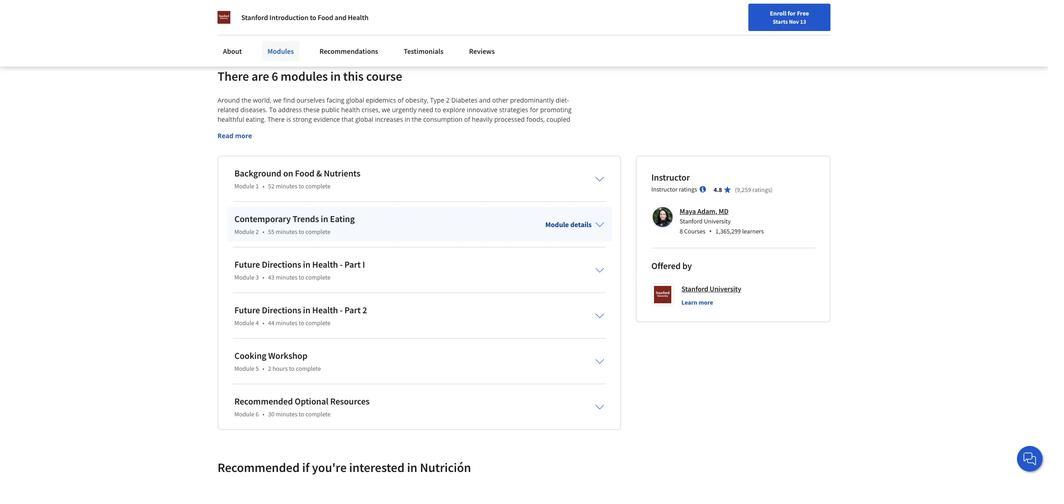 Task type: locate. For each thing, give the bounding box(es) containing it.
share it on social media and in your performance review
[[233, 11, 404, 20]]

eating.
[[246, 115, 266, 123]]

on inside background on food & nutrients module 1 • 52 minutes to complete
[[283, 167, 293, 179]]

minutes inside recommended optional resources module 6 • 30 minutes to complete
[[276, 410, 297, 418]]

cooking
[[234, 350, 266, 361]]

they up present
[[283, 163, 296, 171]]

0 vertical spatial it.
[[458, 153, 463, 162]]

part inside future directions in health - part i module 3 • 43 minutes to complete
[[345, 259, 361, 270]]

a
[[292, 172, 295, 181], [370, 172, 373, 181]]

have
[[418, 124, 432, 133], [240, 163, 254, 171]]

4 minutes from the top
[[276, 319, 297, 327]]

2 vertical spatial need
[[298, 163, 313, 171]]

1 vertical spatial food
[[312, 153, 326, 162]]

we right which
[[419, 153, 427, 162]]

1 vertical spatial 6
[[256, 410, 259, 418]]

diseases.
[[240, 105, 267, 114]]

module left 1 at the left of page
[[234, 182, 254, 190]]

of
[[398, 96, 404, 104], [464, 115, 470, 123], [356, 124, 362, 133], [509, 124, 515, 133], [499, 153, 505, 162], [517, 172, 523, 181]]

stanford up 'learn more'
[[682, 284, 708, 293]]

there inside around the world, we find ourselves facing global epidemics of obesity, type 2 diabetes and other predominantly diet- related diseases. to address these public health crises, we urgently need to explore innovative strategies for promoting healthful eating. there is strong evidence that global increases in the consumption of heavily processed foods, coupled with cultural shifts away from the preparation of food in the home, have contributed to high rates of preventable, chronic disease. in this course, learners will be given the information and practical skills they need to begin optimizing the way they eat. this course will shift the focus away from reductionist discussions about nutrients and move, instead, towards practical discussions about real food and the environment in which we consume it. by the end of this course, learners should have the tools they need to distinguish between foods that will support their health and those that threaten it. in addition, we will present a compelling rationale for a return to simple home cooking, an integral part of our efforts to live longer, healthier lives.
[[268, 115, 285, 123]]

part inside future directions in health - part 2 module 4 • 44 minutes to complete
[[345, 304, 361, 316]]

offered by
[[652, 260, 692, 271]]

1 horizontal spatial practical
[[412, 134, 437, 143]]

around
[[218, 96, 240, 104]]

in up the live
[[568, 163, 574, 171]]

new
[[821, 10, 833, 19]]

0 vertical spatial future
[[234, 259, 260, 270]]

from down strong at the left top
[[291, 124, 305, 133]]

global down crises,
[[355, 115, 373, 123]]

minutes inside background on food & nutrients module 1 • 52 minutes to complete
[[276, 182, 297, 190]]

in down cultural
[[243, 134, 249, 143]]

1 vertical spatial there
[[268, 115, 285, 123]]

1
[[256, 182, 259, 190]]

1 vertical spatial on
[[283, 167, 293, 179]]

complete inside contemporary trends in eating module 2 • 55 minutes to complete
[[306, 227, 331, 236]]

2 instructor from the top
[[652, 185, 678, 193]]

and up recommendations link
[[335, 13, 347, 22]]

we up to on the top left
[[273, 96, 282, 104]]

will
[[313, 134, 322, 143], [280, 144, 290, 152], [416, 163, 426, 171], [256, 172, 265, 181]]

0 vertical spatial for
[[788, 9, 796, 17]]

1 vertical spatial university
[[710, 284, 741, 293]]

0 horizontal spatial a
[[292, 172, 295, 181]]

modules
[[267, 47, 294, 56]]

away down given
[[336, 144, 351, 152]]

( 9,259 ratings )
[[735, 186, 773, 194]]

testimonials link
[[398, 41, 449, 61]]

- for 2
[[340, 304, 343, 316]]

8
[[680, 227, 683, 235]]

find
[[795, 10, 807, 19]]

present
[[267, 172, 290, 181]]

• right 1 at the left of page
[[262, 182, 264, 190]]

None search field
[[130, 6, 349, 24]]

will left be
[[313, 134, 322, 143]]

to inside future directions in health - part i module 3 • 43 minutes to complete
[[299, 273, 304, 281]]

to right media
[[310, 13, 316, 22]]

1 horizontal spatial food
[[363, 124, 377, 133]]

instead,
[[523, 144, 546, 152]]

2 vertical spatial stanford
[[682, 284, 708, 293]]

recommended inside recommended optional resources module 6 • 30 minutes to complete
[[234, 395, 293, 407]]

instructor up instructor ratings
[[652, 171, 690, 183]]

0 vertical spatial food
[[318, 13, 333, 22]]

home,
[[397, 124, 416, 133]]

module left the 4
[[234, 319, 254, 327]]

• inside recommended optional resources module 6 • 30 minutes to complete
[[262, 410, 264, 418]]

nutrients
[[324, 167, 360, 179]]

and down home, at the left of the page
[[399, 134, 410, 143]]

0 horizontal spatial about
[[280, 153, 298, 162]]

1,365,299
[[716, 227, 741, 235]]

0 vertical spatial course,
[[263, 134, 285, 143]]

more inside read more button
[[235, 131, 252, 140]]

2 vertical spatial this
[[506, 153, 517, 162]]

• right the 4
[[262, 319, 264, 327]]

5 minutes from the top
[[276, 410, 297, 418]]

your right 13 on the top of the page
[[808, 10, 820, 19]]

1 horizontal spatial have
[[418, 124, 432, 133]]

directions up "44"
[[262, 304, 301, 316]]

part
[[345, 259, 361, 270], [345, 304, 361, 316]]

1 horizontal spatial more
[[699, 298, 713, 306]]

part for 2
[[345, 304, 361, 316]]

on
[[258, 11, 266, 20], [283, 167, 293, 179]]

stanford down 'maya'
[[680, 217, 703, 225]]

1 horizontal spatial it.
[[561, 163, 567, 171]]

minutes inside future directions in health - part 2 module 4 • 44 minutes to complete
[[276, 319, 297, 327]]

public
[[322, 105, 340, 114]]

1 vertical spatial need
[[470, 134, 485, 143]]

0 vertical spatial need
[[418, 105, 433, 114]]

health down facing
[[341, 105, 360, 114]]

we
[[273, 96, 282, 104], [382, 105, 390, 114], [419, 153, 427, 162], [245, 172, 254, 181]]

in down contemporary trends in eating module 2 • 55 minutes to complete
[[303, 259, 310, 270]]

from
[[291, 124, 305, 133], [353, 144, 367, 152]]

read more button
[[218, 131, 252, 140]]

diet-
[[556, 96, 569, 104]]

if
[[302, 459, 309, 476]]

0 vertical spatial have
[[418, 124, 432, 133]]

course
[[366, 68, 402, 84], [259, 144, 279, 152]]

recommended for recommended if you're interested in nutrición
[[218, 459, 300, 476]]

1 minutes from the top
[[276, 182, 297, 190]]

1 vertical spatial future
[[234, 304, 260, 316]]

to left high
[[470, 124, 476, 133]]

recommended optional resources module 6 • 30 minutes to complete
[[234, 395, 370, 418]]

- for i
[[340, 259, 343, 270]]

we up increases
[[382, 105, 390, 114]]

food right media
[[318, 13, 333, 22]]

about down skills
[[442, 144, 459, 152]]

(
[[735, 186, 737, 194]]

recommended for recommended optional resources module 6 • 30 minutes to complete
[[234, 395, 293, 407]]

more
[[235, 131, 252, 140], [699, 298, 713, 306]]

heavily
[[472, 115, 493, 123]]

have up addition,
[[240, 163, 254, 171]]

1 vertical spatial part
[[345, 304, 361, 316]]

away
[[274, 124, 289, 133], [336, 144, 351, 152]]

university up learn more button
[[710, 284, 741, 293]]

course,
[[263, 134, 285, 143], [519, 153, 540, 162]]

1 horizontal spatial on
[[283, 167, 293, 179]]

1 vertical spatial this
[[251, 134, 261, 143]]

0 vertical spatial university
[[704, 217, 731, 225]]

have right home, at the left of the page
[[418, 124, 432, 133]]

more for read more
[[235, 131, 252, 140]]

2 horizontal spatial this
[[506, 153, 517, 162]]

and up end
[[490, 144, 501, 152]]

of down processed
[[509, 124, 515, 133]]

maya adam, md link
[[680, 207, 729, 216]]

of left our
[[517, 172, 523, 181]]

the down increases
[[386, 124, 396, 133]]

future inside future directions in health - part i module 3 • 43 minutes to complete
[[234, 259, 260, 270]]

0 vertical spatial part
[[345, 259, 361, 270]]

0 vertical spatial more
[[235, 131, 252, 140]]

learners up shift
[[286, 134, 311, 143]]

2 inside contemporary trends in eating module 2 • 55 minutes to complete
[[256, 227, 259, 236]]

1 - from the top
[[340, 259, 343, 270]]

more inside learn more button
[[699, 298, 713, 306]]

0 vertical spatial away
[[274, 124, 289, 133]]

module inside future directions in health - part i module 3 • 43 minutes to complete
[[234, 273, 254, 281]]

1 horizontal spatial away
[[336, 144, 351, 152]]

0 vertical spatial discussions
[[406, 144, 440, 152]]

1 part from the top
[[345, 259, 361, 270]]

• left 30
[[262, 410, 264, 418]]

1 vertical spatial course
[[259, 144, 279, 152]]

innovative
[[467, 105, 498, 114]]

1 vertical spatial -
[[340, 304, 343, 316]]

to down trends
[[299, 227, 304, 236]]

0 horizontal spatial practical
[[218, 153, 243, 162]]

2 a from the left
[[370, 172, 373, 181]]

complete up future directions in health - part 2 module 4 • 44 minutes to complete
[[306, 273, 331, 281]]

in up home, at the left of the page
[[405, 115, 410, 123]]

1 vertical spatial global
[[355, 115, 373, 123]]

practical up should at top left
[[218, 153, 243, 162]]

away down is
[[274, 124, 289, 133]]

module
[[234, 182, 254, 190], [545, 220, 569, 229], [234, 227, 254, 236], [234, 273, 254, 281], [234, 319, 254, 327], [234, 364, 254, 373], [234, 410, 254, 418]]

global
[[346, 96, 364, 104], [355, 115, 373, 123]]

6 right are
[[272, 68, 278, 84]]

to right the 43
[[299, 273, 304, 281]]

strategies
[[499, 105, 528, 114]]

about down shift
[[280, 153, 298, 162]]

the left way
[[545, 134, 555, 143]]

1 horizontal spatial from
[[353, 144, 367, 152]]

background
[[234, 167, 281, 179]]

1 vertical spatial away
[[336, 144, 351, 152]]

stanford
[[241, 13, 268, 22], [680, 217, 703, 225], [682, 284, 708, 293]]

for up foods,
[[530, 105, 539, 114]]

future up the 4
[[234, 304, 260, 316]]

• right courses
[[709, 226, 712, 236]]

0 horizontal spatial more
[[235, 131, 252, 140]]

0 horizontal spatial it.
[[458, 153, 463, 162]]

1 horizontal spatial a
[[370, 172, 373, 181]]

for inside enroll for free starts nov 13
[[788, 9, 796, 17]]

ratings
[[679, 185, 697, 193], [753, 186, 771, 194]]

given
[[333, 134, 349, 143]]

other
[[492, 96, 509, 104]]

part
[[503, 172, 516, 181]]

1 vertical spatial they
[[218, 144, 231, 152]]

distinguish
[[322, 163, 355, 171]]

0 horizontal spatial for
[[359, 172, 368, 181]]

0 horizontal spatial need
[[298, 163, 313, 171]]

0 horizontal spatial 6
[[256, 410, 259, 418]]

2 - from the top
[[340, 304, 343, 316]]

to right hours on the bottom left of page
[[289, 364, 295, 373]]

contemporary
[[234, 213, 291, 224]]

the up home, at the left of the page
[[412, 115, 422, 123]]

home
[[425, 172, 442, 181]]

1 horizontal spatial in
[[568, 163, 574, 171]]

2 minutes from the top
[[276, 227, 297, 236]]

1 horizontal spatial there
[[268, 115, 285, 123]]

be
[[324, 134, 332, 143]]

in
[[320, 11, 326, 20], [330, 68, 341, 84], [405, 115, 410, 123], [379, 124, 384, 133], [392, 153, 398, 162], [321, 213, 328, 224], [303, 259, 310, 270], [303, 304, 310, 316], [407, 459, 417, 476]]

food
[[363, 124, 377, 133], [312, 153, 326, 162]]

to up compelling
[[314, 163, 321, 171]]

ratings right the 9,259
[[753, 186, 771, 194]]

nov
[[789, 18, 799, 25]]

directions inside future directions in health - part i module 3 • 43 minutes to complete
[[262, 259, 301, 270]]

0 vertical spatial they
[[455, 134, 468, 143]]

ratings up 'maya'
[[679, 185, 697, 193]]

rationale
[[331, 172, 358, 181]]

that
[[342, 115, 354, 123], [402, 163, 414, 171], [520, 163, 532, 171]]

2 inside cooking workshop module 5 • 2 hours to complete
[[268, 364, 271, 373]]

in up "foods" at left
[[392, 153, 398, 162]]

1 vertical spatial health
[[312, 259, 338, 270]]

module inside contemporary trends in eating module 2 • 55 minutes to complete
[[234, 227, 254, 236]]

1 vertical spatial course,
[[519, 153, 540, 162]]

health inside future directions in health - part 2 module 4 • 44 minutes to complete
[[312, 304, 338, 316]]

end
[[485, 153, 497, 162]]

learners right 1,365,299
[[742, 227, 764, 235]]

to down compelling
[[299, 182, 304, 190]]

2 horizontal spatial that
[[520, 163, 532, 171]]

1 directions from the top
[[262, 259, 301, 270]]

in inside future directions in health - part i module 3 • 43 minutes to complete
[[303, 259, 310, 270]]

preparation
[[318, 124, 354, 133]]

module down "contemporary"
[[234, 227, 254, 236]]

1 vertical spatial more
[[699, 298, 713, 306]]

foods
[[384, 163, 401, 171]]

complete up workshop
[[306, 319, 331, 327]]

skills
[[439, 134, 453, 143]]

this down move,
[[506, 153, 517, 162]]

discussions down this on the top left of the page
[[244, 153, 279, 162]]

way
[[556, 134, 568, 143]]

discussions up which
[[406, 144, 440, 152]]

- inside future directions in health - part 2 module 4 • 44 minutes to complete
[[340, 304, 343, 316]]

health for 2
[[312, 304, 338, 316]]

food left &
[[295, 167, 315, 179]]

0 horizontal spatial on
[[258, 11, 266, 20]]

there up around
[[218, 68, 249, 84]]

university down md
[[704, 217, 731, 225]]

you're
[[312, 459, 347, 476]]

1 vertical spatial discussions
[[244, 153, 279, 162]]

0 vertical spatial on
[[258, 11, 266, 20]]

that down which
[[402, 163, 414, 171]]

your left performance
[[328, 11, 341, 20]]

0 vertical spatial learners
[[286, 134, 311, 143]]

minutes right 30
[[276, 410, 297, 418]]

0 horizontal spatial in
[[243, 134, 249, 143]]

-
[[340, 259, 343, 270], [340, 304, 343, 316]]

module inside future directions in health - part 2 module 4 • 44 minutes to complete
[[234, 319, 254, 327]]

3 minutes from the top
[[276, 273, 297, 281]]

1 vertical spatial from
[[353, 144, 367, 152]]

to down high
[[486, 134, 492, 143]]

- inside future directions in health - part i module 3 • 43 minutes to complete
[[340, 259, 343, 270]]

2 horizontal spatial for
[[788, 9, 796, 17]]

0 horizontal spatial this
[[251, 134, 261, 143]]

longer,
[[218, 182, 238, 191]]

0 horizontal spatial health
[[341, 105, 360, 114]]

the up real
[[307, 144, 316, 152]]

1 vertical spatial stanford
[[680, 217, 703, 225]]

1 horizontal spatial course,
[[519, 153, 540, 162]]

1 horizontal spatial learners
[[542, 153, 566, 162]]

module inside background on food & nutrients module 1 • 52 minutes to complete
[[234, 182, 254, 190]]

minutes right "44"
[[276, 319, 297, 327]]

• left 55
[[262, 227, 264, 236]]

0 vertical spatial 6
[[272, 68, 278, 84]]

evidence
[[314, 115, 340, 123]]

there down to on the top left
[[268, 115, 285, 123]]

2 part from the top
[[345, 304, 361, 316]]

this up this on the top left of the page
[[251, 134, 261, 143]]

future directions in health - part i module 3 • 43 minutes to complete
[[234, 259, 365, 281]]

1 horizontal spatial 6
[[272, 68, 278, 84]]

learners down towards
[[542, 153, 566, 162]]

1 instructor from the top
[[652, 171, 690, 183]]

complete down compelling
[[306, 182, 331, 190]]

1 horizontal spatial course
[[366, 68, 402, 84]]

stanford university link
[[682, 283, 741, 294]]

related
[[218, 105, 239, 114]]

1 horizontal spatial discussions
[[406, 144, 440, 152]]

0 vertical spatial instructor
[[652, 171, 690, 183]]

• inside future directions in health - part i module 3 • 43 minutes to complete
[[262, 273, 264, 281]]

future inside future directions in health - part 2 module 4 • 44 minutes to complete
[[234, 304, 260, 316]]

testimonials
[[404, 47, 444, 56]]

6 left 30
[[256, 410, 259, 418]]

6
[[272, 68, 278, 84], [256, 410, 259, 418]]

directions for future directions in health - part i
[[262, 259, 301, 270]]

they down the contributed
[[455, 134, 468, 143]]

health for i
[[312, 259, 338, 270]]

1 vertical spatial practical
[[218, 153, 243, 162]]

for down between
[[359, 172, 368, 181]]

stanford right stanford university image
[[241, 13, 268, 22]]

they down the disease.
[[218, 144, 231, 152]]

• inside contemporary trends in eating module 2 • 55 minutes to complete
[[262, 227, 264, 236]]

1 horizontal spatial they
[[283, 163, 296, 171]]

future for future directions in health - part 2
[[234, 304, 260, 316]]

this down recommendations
[[343, 68, 364, 84]]

health inside future directions in health - part i module 3 • 43 minutes to complete
[[312, 259, 338, 270]]

recommendations link
[[314, 41, 384, 61]]

the right by
[[474, 153, 484, 162]]

future for future directions in health - part i
[[234, 259, 260, 270]]

2 vertical spatial health
[[312, 304, 338, 316]]

that up preparation
[[342, 115, 354, 123]]

the up diseases.
[[242, 96, 251, 104]]

2 horizontal spatial need
[[470, 134, 485, 143]]

2 directions from the top
[[262, 304, 301, 316]]

recommended
[[234, 395, 293, 407], [218, 459, 300, 476]]

0 horizontal spatial have
[[240, 163, 254, 171]]

lives.
[[268, 182, 283, 191]]

efforts
[[537, 172, 557, 181]]

0 horizontal spatial that
[[342, 115, 354, 123]]

2 future from the top
[[234, 304, 260, 316]]

a right present
[[292, 172, 295, 181]]

minutes down present
[[276, 182, 297, 190]]

workshop
[[268, 350, 307, 361]]

1 future from the top
[[234, 259, 260, 270]]

1 vertical spatial about
[[280, 153, 298, 162]]

coursera career certificate image
[[658, 0, 810, 48]]

and up innovative
[[479, 96, 491, 104]]

to right "44"
[[299, 319, 304, 327]]

directions inside future directions in health - part 2 module 4 • 44 minutes to complete
[[262, 304, 301, 316]]

module left 3
[[234, 273, 254, 281]]



Task type: vqa. For each thing, say whether or not it's contained in the screenshot.


Task type: describe. For each thing, give the bounding box(es) containing it.
foods,
[[527, 115, 545, 123]]

hours
[[273, 364, 288, 373]]

live
[[566, 172, 576, 181]]

we up healthier
[[245, 172, 254, 181]]

eating
[[330, 213, 355, 224]]

address
[[278, 105, 302, 114]]

free
[[797, 9, 809, 17]]

social
[[267, 11, 285, 20]]

recommendations
[[319, 47, 378, 56]]

predominantly
[[510, 96, 554, 104]]

food inside background on food & nutrients module 1 • 52 minutes to complete
[[295, 167, 315, 179]]

• inside future directions in health - part 2 module 4 • 44 minutes to complete
[[262, 319, 264, 327]]

more for learn more
[[699, 298, 713, 306]]

0 vertical spatial about
[[442, 144, 459, 152]]

enroll
[[770, 9, 787, 17]]

should
[[218, 163, 238, 171]]

to left the live
[[558, 172, 564, 181]]

maya adam, md image
[[653, 207, 673, 227]]

maya
[[680, 207, 696, 216]]

the right given
[[351, 134, 360, 143]]

1 horizontal spatial need
[[418, 105, 433, 114]]

to down type
[[435, 105, 441, 114]]

1 vertical spatial health
[[468, 163, 487, 171]]

to inside recommended optional resources module 6 • 30 minutes to complete
[[299, 410, 304, 418]]

6 inside recommended optional resources module 6 • 30 minutes to complete
[[256, 410, 259, 418]]

0 horizontal spatial ratings
[[679, 185, 697, 193]]

media
[[286, 11, 306, 20]]

type
[[430, 96, 444, 104]]

coupled
[[547, 115, 570, 123]]

2 inside around the world, we find ourselves facing global epidemics of obesity, type 2 diabetes and other predominantly diet- related diseases. to address these public health crises, we urgently need to explore innovative strategies for promoting healthful eating. there is strong evidence that global increases in the consumption of heavily processed foods, coupled with cultural shifts away from the preparation of food in the home, have contributed to high rates of preventable, chronic disease. in this course, learners will be given the information and practical skills they need to begin optimizing the way they eat. this course will shift the focus away from reductionist discussions about nutrients and move, instead, towards practical discussions about real food and the environment in which we consume it. by the end of this course, learners should have the tools they need to distinguish between foods that will support their health and those that threaten it. in addition, we will present a compelling rationale for a return to simple home cooking, an integral part of our efforts to live longer, healthier lives.
[[446, 96, 450, 104]]

reviews link
[[464, 41, 500, 61]]

in inside future directions in health - part 2 module 4 • 44 minutes to complete
[[303, 304, 310, 316]]

instructor for instructor
[[652, 171, 690, 183]]

and up distinguish
[[328, 153, 339, 162]]

directions for future directions in health - part 2
[[262, 304, 301, 316]]

compelling
[[297, 172, 330, 181]]

consumption
[[423, 115, 463, 123]]

52
[[268, 182, 274, 190]]

minutes inside contemporary trends in eating module 2 • 55 minutes to complete
[[276, 227, 297, 236]]

these
[[303, 105, 320, 114]]

learn more button
[[682, 298, 713, 307]]

obesity,
[[405, 96, 429, 104]]

read
[[218, 131, 233, 140]]

modules
[[281, 68, 328, 84]]

0 vertical spatial health
[[341, 105, 360, 114]]

cooking workshop module 5 • 2 hours to complete
[[234, 350, 321, 373]]

epidemics
[[366, 96, 396, 104]]

adam,
[[697, 207, 717, 216]]

about
[[223, 47, 242, 56]]

begin
[[494, 134, 511, 143]]

0 horizontal spatial course,
[[263, 134, 285, 143]]

find your new career
[[795, 10, 852, 19]]

of right end
[[499, 153, 505, 162]]

0 vertical spatial in
[[243, 134, 249, 143]]

of right preparation
[[356, 124, 362, 133]]

future directions in health - part 2 module 4 • 44 minutes to complete
[[234, 304, 367, 327]]

to inside contemporary trends in eating module 2 • 55 minutes to complete
[[299, 227, 304, 236]]

enroll for free starts nov 13
[[770, 9, 809, 25]]

to inside background on food & nutrients module 1 • 52 minutes to complete
[[299, 182, 304, 190]]

there are 6 modules in this course
[[218, 68, 402, 84]]

1 vertical spatial in
[[568, 163, 574, 171]]

complete inside future directions in health - part i module 3 • 43 minutes to complete
[[306, 273, 331, 281]]

0 vertical spatial there
[[218, 68, 249, 84]]

university inside maya adam, md stanford university 8 courses • 1,365,299 learners
[[704, 217, 731, 225]]

module inside cooking workshop module 5 • 2 hours to complete
[[234, 364, 254, 373]]

0 vertical spatial health
[[348, 13, 369, 22]]

career
[[835, 10, 852, 19]]

ourselves
[[297, 96, 325, 104]]

towards
[[548, 144, 572, 152]]

review
[[384, 11, 404, 20]]

will left shift
[[280, 144, 290, 152]]

module inside recommended optional resources module 6 • 30 minutes to complete
[[234, 410, 254, 418]]

details
[[570, 220, 592, 229]]

0 horizontal spatial away
[[274, 124, 289, 133]]

it
[[252, 11, 256, 20]]

0 horizontal spatial your
[[328, 11, 341, 20]]

by
[[465, 153, 472, 162]]

maya adam, md stanford university 8 courses • 1,365,299 learners
[[680, 207, 764, 236]]

&
[[316, 167, 322, 179]]

in left the nutrición
[[407, 459, 417, 476]]

introduction
[[269, 13, 308, 22]]

in right media
[[320, 11, 326, 20]]

performance
[[343, 11, 382, 20]]

• inside maya adam, md stanford university 8 courses • 1,365,299 learners
[[709, 226, 712, 236]]

0 horizontal spatial from
[[291, 124, 305, 133]]

0 vertical spatial food
[[363, 124, 377, 133]]

• inside background on food & nutrients module 1 • 52 minutes to complete
[[262, 182, 264, 190]]

about link
[[218, 41, 247, 61]]

recommended if you're interested in nutrición
[[218, 459, 471, 476]]

and down end
[[489, 163, 500, 171]]

1 vertical spatial have
[[240, 163, 254, 171]]

0 horizontal spatial learners
[[286, 134, 311, 143]]

this
[[245, 144, 257, 152]]

learn more
[[682, 298, 713, 306]]

1 a from the left
[[292, 172, 295, 181]]

by
[[683, 260, 692, 271]]

starts
[[773, 18, 788, 25]]

course inside around the world, we find ourselves facing global epidemics of obesity, type 2 diabetes and other predominantly diet- related diseases. to address these public health crises, we urgently need to explore innovative strategies for promoting healthful eating. there is strong evidence that global increases in the consumption of heavily processed foods, coupled with cultural shifts away from the preparation of food in the home, have contributed to high rates of preventable, chronic disease. in this course, learners will be given the information and practical skills they need to begin optimizing the way they eat. this course will shift the focus away from reductionist discussions about nutrients and move, instead, towards practical discussions about real food and the environment in which we consume it. by the end of this course, learners should have the tools they need to distinguish between foods that will support their health and those that threaten it. in addition, we will present a compelling rationale for a return to simple home cooking, an integral part of our efforts to live longer, healthier lives.
[[259, 144, 279, 152]]

in up facing
[[330, 68, 341, 84]]

to inside cooking workshop module 5 • 2 hours to complete
[[289, 364, 295, 373]]

chronic
[[556, 124, 578, 133]]

environment
[[352, 153, 391, 162]]

nutrients
[[461, 144, 488, 152]]

in up information
[[379, 124, 384, 133]]

learners inside maya adam, md stanford university 8 courses • 1,365,299 learners
[[742, 227, 764, 235]]

0 horizontal spatial food
[[312, 153, 326, 162]]

of up urgently
[[398, 96, 404, 104]]

threaten
[[534, 163, 559, 171]]

part for i
[[345, 259, 361, 270]]

stanford for stanford introduction to food and health
[[241, 13, 268, 22]]

0 vertical spatial global
[[346, 96, 364, 104]]

of left "heavily"
[[464, 115, 470, 123]]

55
[[268, 227, 274, 236]]

complete inside future directions in health - part 2 module 4 • 44 minutes to complete
[[306, 319, 331, 327]]

complete inside background on food & nutrients module 1 • 52 minutes to complete
[[306, 182, 331, 190]]

module left details
[[545, 220, 569, 229]]

minutes inside future directions in health - part i module 3 • 43 minutes to complete
[[276, 273, 297, 281]]

urgently
[[392, 105, 417, 114]]

rates
[[493, 124, 508, 133]]

1 horizontal spatial that
[[402, 163, 414, 171]]

instructor ratings
[[652, 185, 697, 193]]

instructor for instructor ratings
[[652, 185, 678, 193]]

stanford university image
[[218, 11, 230, 24]]

trends
[[293, 213, 319, 224]]

4
[[256, 319, 259, 327]]

stanford for stanford university
[[682, 284, 708, 293]]

shifts
[[256, 124, 272, 133]]

1 horizontal spatial this
[[343, 68, 364, 84]]

1 horizontal spatial your
[[808, 10, 820, 19]]

2 inside future directions in health - part 2 module 4 • 44 minutes to complete
[[362, 304, 367, 316]]

offered
[[652, 260, 681, 271]]

4.8
[[714, 186, 722, 194]]

0 horizontal spatial they
[[218, 144, 231, 152]]

2 vertical spatial for
[[359, 172, 368, 181]]

the up distinguish
[[341, 153, 351, 162]]

0 vertical spatial practical
[[412, 134, 437, 143]]

stanford inside maya adam, md stanford university 8 courses • 1,365,299 learners
[[680, 217, 703, 225]]

interested
[[349, 459, 405, 476]]

to down "foods" at left
[[395, 172, 402, 181]]

in inside contemporary trends in eating module 2 • 55 minutes to complete
[[321, 213, 328, 224]]

share
[[233, 11, 251, 20]]

chat with us image
[[1023, 452, 1037, 466]]

our
[[525, 172, 535, 181]]

tools
[[267, 163, 281, 171]]

1 horizontal spatial for
[[530, 105, 539, 114]]

9,259
[[737, 186, 751, 194]]

will up 'simple'
[[416, 163, 426, 171]]

courses
[[684, 227, 706, 235]]

complete inside cooking workshop module 5 • 2 hours to complete
[[296, 364, 321, 373]]

complete inside recommended optional resources module 6 • 30 minutes to complete
[[306, 410, 331, 418]]

between
[[356, 163, 382, 171]]

consume
[[429, 153, 456, 162]]

to
[[269, 105, 276, 114]]

reviews
[[469, 47, 495, 56]]

the left the tools
[[255, 163, 265, 171]]

0 vertical spatial course
[[366, 68, 402, 84]]

high
[[478, 124, 491, 133]]

contributed
[[434, 124, 469, 133]]

1 horizontal spatial ratings
[[753, 186, 771, 194]]

the down strong at the left top
[[307, 124, 317, 133]]

1 horizontal spatial food
[[318, 13, 333, 22]]

1 vertical spatial learners
[[542, 153, 566, 162]]

• inside cooking workshop module 5 • 2 hours to complete
[[262, 364, 264, 373]]

will up 1 at the left of page
[[256, 172, 265, 181]]

information
[[362, 134, 397, 143]]

nutrición
[[420, 459, 471, 476]]

and right media
[[307, 11, 319, 20]]

reductionist
[[369, 144, 404, 152]]

to inside future directions in health - part 2 module 4 • 44 minutes to complete
[[299, 319, 304, 327]]



